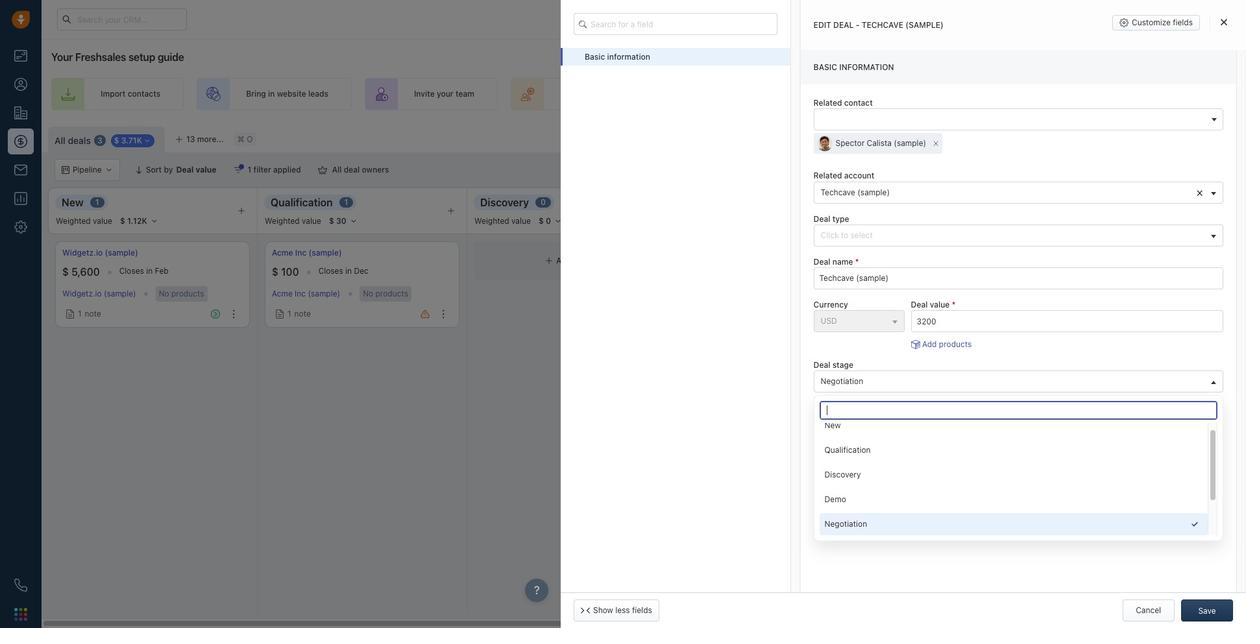 Task type: locate. For each thing, give the bounding box(es) containing it.
products
[[171, 289, 204, 299], [376, 289, 408, 299], [987, 289, 1020, 299], [939, 340, 972, 349]]

1 note for 100
[[288, 309, 311, 319]]

close image
[[1221, 18, 1228, 26]]

1 vertical spatial basic
[[814, 62, 837, 72]]

techcave right -
[[862, 20, 904, 30]]

0 vertical spatial related
[[814, 98, 842, 108]]

invite your team link
[[365, 78, 498, 110]]

0 vertical spatial widgetz.io (sample)
[[62, 248, 138, 258]]

route
[[560, 89, 582, 99]]

2 $ from the left
[[272, 266, 278, 278]]

your left freshsales
[[51, 51, 73, 63]]

basic up sequence
[[814, 62, 837, 72]]

1 acme inc (sample) link from the top
[[272, 247, 342, 258]]

all inside all deal owners button
[[332, 165, 342, 175]]

× right spector calista (sample)
[[933, 137, 939, 149]]

guide
[[158, 51, 184, 63]]

fields right 1 link
[[1173, 18, 1193, 27]]

basic information link
[[561, 48, 790, 66]]

no products down dec at top left
[[363, 289, 408, 299]]

2 1 note from the left
[[288, 309, 311, 319]]

acme down $ 100
[[272, 289, 293, 299]]

1 note from the left
[[85, 309, 101, 319]]

container_wx8msf4aqz5i3rn1 image left 'filter'
[[233, 166, 242, 175]]

1 vertical spatial all
[[332, 165, 342, 175]]

container_wx8msf4aqz5i3rn1 image down $ 100
[[275, 310, 284, 319]]

days
[[968, 15, 984, 23], [983, 266, 1000, 276]]

your right the route
[[616, 89, 633, 99]]

qualification option
[[820, 440, 1208, 462]]

1 vertical spatial techcave (sample)
[[883, 289, 952, 299]]

container_wx8msf4aqz5i3rn1 image for add deal
[[545, 257, 553, 265]]

1 horizontal spatial fields
[[1173, 18, 1193, 27]]

qualification down james peterson
[[825, 446, 871, 455]]

0 horizontal spatial ×
[[933, 137, 939, 149]]

1 horizontal spatial all
[[332, 165, 342, 175]]

2 horizontal spatial no products
[[975, 289, 1020, 299]]

acme inc (sample) up 100
[[272, 248, 342, 258]]

2 vertical spatial container_wx8msf4aqz5i3rn1 image
[[886, 310, 895, 319]]

3 note from the left
[[915, 309, 932, 319]]

add deal inside button
[[1200, 132, 1233, 142]]

$ left 100
[[272, 266, 278, 278]]

0 for discovery
[[541, 198, 546, 207]]

1 no products from the left
[[159, 289, 204, 299]]

acme inc (sample) link up 100
[[272, 247, 342, 258]]

deals for all
[[68, 135, 91, 146]]

1 horizontal spatial import
[[1101, 132, 1126, 142]]

no products for $ 100
[[363, 289, 408, 299]]

to
[[606, 89, 614, 99], [841, 230, 849, 240]]

add deal
[[1200, 132, 1233, 142], [556, 256, 589, 266]]

2 horizontal spatial container_wx8msf4aqz5i3rn1 image
[[886, 310, 895, 319]]

container_wx8msf4aqz5i3rn1 image down $ 5,600
[[66, 310, 75, 319]]

sales
[[767, 89, 786, 99]]

new
[[62, 196, 84, 208], [825, 421, 841, 431]]

negotiation inside option
[[825, 520, 867, 529]]

0 vertical spatial widgetz.io
[[62, 248, 103, 258]]

in for qualification
[[345, 266, 352, 276]]

1 vertical spatial deal
[[344, 165, 360, 175]]

no products down the feb
[[159, 289, 204, 299]]

0 vertical spatial add deal
[[1200, 132, 1233, 142]]

all left '3'
[[55, 135, 65, 146]]

widgetz.io (sample) link up 5,600
[[62, 247, 138, 258]]

1 horizontal spatial container_wx8msf4aqz5i3rn1 image
[[545, 257, 553, 265]]

*
[[855, 257, 859, 267], [952, 300, 956, 310]]

in for negotiation
[[967, 266, 973, 276]]

deal up click
[[814, 214, 831, 224]]

new down all deals link
[[62, 196, 84, 208]]

add deal button
[[1183, 127, 1240, 149]]

1 related from the top
[[814, 98, 842, 108]]

1 no from the left
[[159, 289, 169, 299]]

customize fields button
[[1113, 15, 1200, 31]]

2 no products from the left
[[363, 289, 408, 299]]

all left owners at the left of page
[[332, 165, 342, 175]]

1 horizontal spatial no
[[363, 289, 373, 299]]

⌘ o
[[237, 135, 253, 144]]

deal for deal type
[[814, 214, 831, 224]]

list box
[[820, 415, 1218, 536]]

1 horizontal spatial no products
[[363, 289, 408, 299]]

deals inside button
[[1128, 132, 1148, 142]]

1 vertical spatial add deal
[[556, 256, 589, 266]]

None search field
[[574, 13, 777, 35], [814, 109, 1224, 131], [820, 401, 1218, 420], [574, 13, 777, 35], [814, 109, 1224, 131], [820, 401, 1218, 420]]

0 vertical spatial techcave (sample)
[[821, 187, 890, 197]]

basic down search image
[[585, 52, 605, 62]]

0 vertical spatial to
[[606, 89, 614, 99]]

deal left name
[[814, 257, 831, 267]]

1 vertical spatial *
[[952, 300, 956, 310]]

days right 21
[[968, 15, 984, 23]]

1 vertical spatial basic information
[[814, 62, 894, 72]]

your trial ends in 21 days
[[899, 15, 984, 23]]

no down dec at top left
[[363, 289, 373, 299]]

demo option
[[820, 489, 1208, 511]]

1 widgetz.io (sample) link from the top
[[62, 247, 138, 258]]

0
[[541, 198, 546, 207], [1125, 198, 1130, 207]]

no products for $ 3,200
[[975, 289, 1020, 299]]

in left 21
[[950, 15, 956, 23]]

negotiation inside dropdown button
[[821, 377, 863, 386]]

discovery inside option
[[825, 470, 861, 480]]

0 horizontal spatial 1 note
[[78, 309, 101, 319]]

phone element
[[8, 573, 34, 599]]

1 horizontal spatial container_wx8msf4aqz5i3rn1 image
[[233, 166, 242, 175]]

widgetz.io (sample) link
[[62, 247, 138, 258], [62, 289, 136, 299]]

container_wx8msf4aqz5i3rn1 image for $ 100
[[275, 310, 284, 319]]

container_wx8msf4aqz5i3rn1 image inside all deal owners button
[[318, 166, 327, 175]]

peterson
[[847, 420, 880, 429]]

1 widgetz.io from the top
[[62, 248, 103, 258]]

0 horizontal spatial to
[[606, 89, 614, 99]]

related left contact
[[814, 98, 842, 108]]

(sample) down account
[[858, 187, 890, 197]]

leads right website
[[308, 89, 328, 99]]

edit
[[814, 20, 831, 30]]

widgetz.io (sample) link down 5,600
[[62, 289, 136, 299]]

0 horizontal spatial 0
[[541, 198, 546, 207]]

1 vertical spatial related
[[814, 171, 842, 181]]

note
[[85, 309, 101, 319], [294, 309, 311, 319], [915, 309, 932, 319]]

0 horizontal spatial discovery
[[480, 196, 529, 208]]

all for deal
[[332, 165, 342, 175]]

0 horizontal spatial leads
[[308, 89, 328, 99]]

$ for $ 3,200
[[883, 266, 889, 278]]

2 widgetz.io (sample) link from the top
[[62, 289, 136, 299]]

closes left the feb
[[119, 266, 144, 276]]

3 no products from the left
[[975, 289, 1020, 299]]

1 0 from the left
[[541, 198, 546, 207]]

1 horizontal spatial ×
[[1196, 185, 1204, 199]]

deal stage
[[814, 360, 854, 370]]

negotiation down × button
[[882, 196, 939, 208]]

to right click
[[841, 230, 849, 240]]

2 horizontal spatial deal
[[1217, 132, 1233, 142]]

currency
[[814, 300, 848, 310]]

0 vertical spatial acme inc (sample)
[[272, 248, 342, 258]]

1 horizontal spatial note
[[294, 309, 311, 319]]

1 $ from the left
[[62, 266, 69, 278]]

team down 'basic information' link
[[635, 89, 654, 99]]

products for $ 5,600
[[171, 289, 204, 299]]

deal
[[814, 214, 831, 224], [814, 257, 831, 267], [911, 300, 928, 310], [814, 360, 831, 370]]

import
[[101, 89, 126, 99], [1101, 132, 1126, 142]]

inc up 100
[[295, 248, 307, 258]]

bring
[[246, 89, 266, 99]]

no down the feb
[[159, 289, 169, 299]]

no products
[[159, 289, 204, 299], [363, 289, 408, 299], [975, 289, 1020, 299]]

2 acme from the top
[[272, 289, 293, 299]]

acme
[[272, 248, 293, 258], [272, 289, 293, 299]]

sales owner
[[814, 403, 859, 413]]

0 horizontal spatial no products
[[159, 289, 204, 299]]

0 horizontal spatial qualification
[[271, 196, 333, 208]]

2 vertical spatial techcave
[[883, 289, 917, 299]]

basic information up contact
[[814, 62, 894, 72]]

(sample) down closes in dec
[[308, 289, 340, 299]]

Enter value number field
[[911, 310, 1224, 332]]

ends
[[931, 15, 948, 23]]

0 horizontal spatial container_wx8msf4aqz5i3rn1 image
[[66, 310, 75, 319]]

no products down 6
[[975, 289, 1020, 299]]

0 vertical spatial information
[[607, 52, 650, 62]]

$ 100
[[272, 266, 299, 278]]

1 vertical spatial widgetz.io
[[62, 289, 102, 299]]

1 vertical spatial new
[[825, 421, 841, 431]]

widgetz.io up $ 5,600
[[62, 248, 103, 258]]

negotiation down stage
[[821, 377, 863, 386]]

products for $ 100
[[376, 289, 408, 299]]

0 horizontal spatial container_wx8msf4aqz5i3rn1 image
[[318, 166, 327, 175]]

closes in feb
[[119, 266, 169, 276]]

$ 5,600
[[62, 266, 100, 278]]

container_wx8msf4aqz5i3rn1 image inside the add note button
[[886, 310, 895, 319]]

import left contacts
[[101, 89, 126, 99]]

0 vertical spatial ×
[[933, 137, 939, 149]]

1 note
[[78, 309, 101, 319], [288, 309, 311, 319]]

your left trial
[[899, 15, 914, 23]]

techcave (sample) up the deal value *
[[883, 289, 952, 299]]

in
[[950, 15, 956, 23], [268, 89, 275, 99], [146, 266, 153, 276], [345, 266, 352, 276], [967, 266, 973, 276]]

0 horizontal spatial deals
[[68, 135, 91, 146]]

1 vertical spatial techcave
[[821, 187, 856, 197]]

techcave down the $ 3,200
[[883, 289, 917, 299]]

0 horizontal spatial import
[[101, 89, 126, 99]]

in left 6
[[967, 266, 973, 276]]

1 vertical spatial widgetz.io (sample)
[[62, 289, 136, 299]]

1 vertical spatial acme inc (sample) link
[[272, 289, 340, 299]]

2 widgetz.io from the top
[[62, 289, 102, 299]]

1 horizontal spatial discovery
[[825, 470, 861, 480]]

no down 6
[[975, 289, 985, 299]]

related left account
[[814, 171, 842, 181]]

0 horizontal spatial all
[[55, 135, 65, 146]]

$ left 3,200
[[883, 266, 889, 278]]

add products link
[[911, 339, 972, 350]]

closes left 6
[[940, 266, 965, 276]]

0 vertical spatial basic information
[[585, 52, 650, 62]]

1 note down 5,600
[[78, 309, 101, 319]]

2 horizontal spatial note
[[915, 309, 932, 319]]

1 vertical spatial acme inc (sample)
[[272, 289, 340, 299]]

2 vertical spatial deal
[[573, 256, 589, 266]]

1 vertical spatial discovery
[[825, 470, 861, 480]]

widgetz.io (sample) down 5,600
[[62, 289, 136, 299]]

2 closes from the left
[[318, 266, 343, 276]]

basic information up route leads to your team
[[585, 52, 650, 62]]

in left dec at top left
[[345, 266, 352, 276]]

to inside route leads to your team link
[[606, 89, 614, 99]]

(sample) left 21
[[906, 20, 944, 30]]

import for import contacts
[[101, 89, 126, 99]]

acme inc (sample) down 100
[[272, 289, 340, 299]]

all deals link
[[55, 134, 91, 147]]

1
[[1161, 11, 1165, 19], [248, 165, 251, 175], [95, 198, 99, 207], [344, 198, 348, 207], [950, 198, 954, 207], [78, 309, 82, 319], [288, 309, 291, 319]]

inc down 100
[[295, 289, 306, 299]]

information up contact
[[839, 62, 894, 72]]

import contacts
[[101, 89, 160, 99]]

no for $ 3,200
[[975, 289, 985, 299]]

techcave down related account
[[821, 187, 856, 197]]

acme inc (sample)
[[272, 248, 342, 258], [272, 289, 340, 299]]

techcave (sample) down account
[[821, 187, 890, 197]]

1 vertical spatial your
[[51, 51, 73, 63]]

1 closes from the left
[[119, 266, 144, 276]]

demo
[[825, 495, 846, 505]]

feb
[[155, 266, 169, 276]]

1 horizontal spatial 1 note
[[288, 309, 311, 319]]

0 vertical spatial acme
[[272, 248, 293, 258]]

widgetz.io down $ 5,600
[[62, 289, 102, 299]]

1 horizontal spatial to
[[841, 230, 849, 240]]

2 acme inc (sample) link from the top
[[272, 289, 340, 299]]

acme up $ 100
[[272, 248, 293, 258]]

note inside button
[[915, 309, 932, 319]]

1 vertical spatial information
[[839, 62, 894, 72]]

1 inside button
[[248, 165, 251, 175]]

your
[[437, 89, 454, 99], [616, 89, 633, 99]]

qualification inside qualification option
[[825, 446, 871, 455]]

3 closes from the left
[[940, 266, 965, 276]]

fields inside show less fields "button"
[[632, 606, 652, 615]]

1 horizontal spatial leads
[[584, 89, 604, 99]]

new down sales owner
[[825, 421, 841, 431]]

your right invite
[[437, 89, 454, 99]]

1 vertical spatial inc
[[295, 289, 306, 299]]

× down search field
[[1196, 185, 1204, 199]]

inc
[[295, 248, 307, 258], [295, 289, 306, 299]]

closes in dec
[[318, 266, 369, 276]]

days right 6
[[983, 266, 1000, 276]]

closes left dec at top left
[[318, 266, 343, 276]]

3 no from the left
[[975, 289, 985, 299]]

1 vertical spatial fields
[[632, 606, 652, 615]]

0 horizontal spatial $
[[62, 266, 69, 278]]

1 1 note from the left
[[78, 309, 101, 319]]

(sample) left × button
[[894, 139, 926, 148]]

0 vertical spatial techcave
[[862, 20, 904, 30]]

team right invite
[[456, 89, 474, 99]]

o
[[247, 135, 253, 144]]

⌘
[[237, 135, 245, 144]]

team
[[456, 89, 474, 99], [635, 89, 654, 99]]

phone image
[[14, 579, 27, 592]]

1 vertical spatial qualification
[[825, 446, 871, 455]]

techcave (sample) inside '×' dialog
[[821, 187, 890, 197]]

no
[[159, 289, 169, 299], [363, 289, 373, 299], [975, 289, 985, 299]]

(sample) up closes in dec
[[309, 248, 342, 258]]

2 horizontal spatial $
[[883, 266, 889, 278]]

fields right less
[[632, 606, 652, 615]]

1 vertical spatial ×
[[1196, 185, 1204, 199]]

Search your CRM... text field
[[57, 8, 187, 31]]

to right the route
[[606, 89, 614, 99]]

all
[[55, 135, 65, 146], [332, 165, 342, 175]]

5,600
[[71, 266, 100, 278]]

2 team from the left
[[635, 89, 654, 99]]

acme inc (sample) link down 100
[[272, 289, 340, 299]]

import deals
[[1101, 132, 1148, 142]]

deal left stage
[[814, 360, 831, 370]]

* for deal value *
[[952, 300, 956, 310]]

1 horizontal spatial 0
[[1125, 198, 1130, 207]]

×
[[933, 137, 939, 149], [1196, 185, 1204, 199]]

1 note down 100
[[288, 309, 311, 319]]

deal
[[1217, 132, 1233, 142], [344, 165, 360, 175], [573, 256, 589, 266]]

* right value
[[952, 300, 956, 310]]

0 vertical spatial fields
[[1173, 18, 1193, 27]]

negotiation down 'demo'
[[825, 520, 867, 529]]

deal down 'techcave (sample)' link
[[911, 300, 928, 310]]

$ left 5,600
[[62, 266, 69, 278]]

qualification down applied
[[271, 196, 333, 208]]

import inside button
[[1101, 132, 1126, 142]]

1 widgetz.io (sample) from the top
[[62, 248, 138, 258]]

deal for deal name *
[[814, 257, 831, 267]]

1 horizontal spatial add deal
[[1200, 132, 1233, 142]]

0 vertical spatial all
[[55, 135, 65, 146]]

value
[[930, 300, 950, 310]]

deal
[[834, 20, 854, 30]]

settings
[[1039, 132, 1070, 142]]

0 vertical spatial new
[[62, 196, 84, 208]]

in left the feb
[[146, 266, 153, 276]]

invite
[[414, 89, 435, 99]]

closes
[[119, 266, 144, 276], [318, 266, 343, 276], [940, 266, 965, 276]]

container_wx8msf4aqz5i3rn1 image
[[233, 166, 242, 175], [66, 310, 75, 319], [275, 310, 284, 319]]

0 vertical spatial *
[[855, 257, 859, 267]]

1 vertical spatial widgetz.io (sample) link
[[62, 289, 136, 299]]

1 horizontal spatial your
[[616, 89, 633, 99]]

import right settings
[[1101, 132, 1126, 142]]

2 acme inc (sample) from the top
[[272, 289, 340, 299]]

create
[[740, 89, 765, 99]]

widgetz.io (sample) up 5,600
[[62, 248, 138, 258]]

deals
[[1128, 132, 1148, 142], [68, 135, 91, 146]]

leads right the route
[[584, 89, 604, 99]]

information up route leads to your team
[[607, 52, 650, 62]]

* right name
[[855, 257, 859, 267]]

0 horizontal spatial *
[[855, 257, 859, 267]]

0 vertical spatial basic
[[585, 52, 605, 62]]

filter
[[254, 165, 271, 175]]

1 inc from the top
[[295, 248, 307, 258]]

note for $ 100
[[294, 309, 311, 319]]

show less fields
[[593, 606, 652, 615]]

0 for won
[[1125, 198, 1130, 207]]

1 horizontal spatial *
[[952, 300, 956, 310]]

your
[[899, 15, 914, 23], [51, 51, 73, 63]]

1 vertical spatial to
[[841, 230, 849, 240]]

1 vertical spatial negotiation
[[821, 377, 863, 386]]

0 horizontal spatial your
[[437, 89, 454, 99]]

type
[[833, 214, 849, 224]]

2 0 from the left
[[1125, 198, 1130, 207]]

1 horizontal spatial team
[[635, 89, 654, 99]]

2 horizontal spatial closes
[[940, 266, 965, 276]]

0 horizontal spatial note
[[85, 309, 101, 319]]

usd
[[821, 316, 837, 326]]

1 acme from the top
[[272, 248, 293, 258]]

container_wx8msf4aqz5i3rn1 image for add note
[[886, 310, 895, 319]]

2 note from the left
[[294, 309, 311, 319]]

0 horizontal spatial your
[[51, 51, 73, 63]]

show less fields button
[[574, 600, 659, 622]]

1 horizontal spatial basic information
[[814, 62, 894, 72]]

0 horizontal spatial information
[[607, 52, 650, 62]]

container_wx8msf4aqz5i3rn1 image
[[318, 166, 327, 175], [545, 257, 553, 265], [886, 310, 895, 319]]

0 horizontal spatial fields
[[632, 606, 652, 615]]

2 no from the left
[[363, 289, 373, 299]]

usd button
[[814, 310, 905, 332]]

james peterson
[[821, 420, 880, 429]]

1 acme inc (sample) from the top
[[272, 248, 342, 258]]

1 vertical spatial container_wx8msf4aqz5i3rn1 image
[[545, 257, 553, 265]]

2 related from the top
[[814, 171, 842, 181]]

3 $ from the left
[[883, 266, 889, 278]]

list box containing new
[[820, 415, 1218, 536]]



Task type: vqa. For each thing, say whether or not it's contained in the screenshot.
TASK Button
no



Task type: describe. For each thing, give the bounding box(es) containing it.
no for $ 100
[[363, 289, 373, 299]]

(sample) up the deal value *
[[920, 289, 952, 299]]

techcave (sample) link
[[883, 289, 952, 299]]

website
[[277, 89, 306, 99]]

* for deal name *
[[855, 257, 859, 267]]

1 filter applied
[[248, 165, 301, 175]]

your for your trial ends in 21 days
[[899, 15, 914, 23]]

add note
[[898, 309, 932, 319]]

click
[[821, 230, 839, 240]]

select
[[851, 230, 873, 240]]

trial
[[916, 15, 929, 23]]

closes in 6 days
[[940, 266, 1000, 276]]

click to select button
[[814, 224, 1224, 247]]

add inside add products link
[[922, 340, 937, 349]]

import for import deals
[[1101, 132, 1126, 142]]

(sample) down closes in feb
[[104, 289, 136, 299]]

fields inside customize fields button
[[1173, 18, 1193, 27]]

click to select
[[821, 230, 873, 240]]

james
[[821, 420, 845, 429]]

more...
[[197, 134, 224, 144]]

1 vertical spatial days
[[983, 266, 1000, 276]]

stage
[[833, 360, 854, 370]]

0 vertical spatial qualification
[[271, 196, 333, 208]]

0 vertical spatial days
[[968, 15, 984, 23]]

no for $ 5,600
[[159, 289, 169, 299]]

setup
[[128, 51, 155, 63]]

james peterson button
[[814, 414, 1224, 436]]

sales
[[814, 403, 834, 413]]

1 filter applied button
[[225, 159, 309, 181]]

0 vertical spatial deal
[[1217, 132, 1233, 142]]

bring in website leads link
[[197, 78, 352, 110]]

1 note for 5,600
[[78, 309, 101, 319]]

save button
[[1181, 600, 1233, 622]]

note for $ 5,600
[[85, 309, 101, 319]]

all deals 3
[[55, 135, 102, 146]]

1 leads from the left
[[308, 89, 328, 99]]

container_wx8msf4aqz5i3rn1 image for $ 5,600
[[66, 310, 75, 319]]

contacts
[[128, 89, 160, 99]]

-
[[856, 20, 860, 30]]

all deal owners
[[332, 165, 389, 175]]

closes for 3,200
[[940, 266, 965, 276]]

Search for a field text field
[[574, 13, 777, 35]]

show
[[593, 606, 613, 615]]

settings button
[[1020, 127, 1077, 149]]

100
[[281, 266, 299, 278]]

1 your from the left
[[437, 89, 454, 99]]

closes for 5,600
[[119, 266, 144, 276]]

deal for deal stage
[[814, 360, 831, 370]]

route leads to your team
[[560, 89, 654, 99]]

deals for import
[[1128, 132, 1148, 142]]

your freshsales setup guide
[[51, 51, 184, 63]]

× dialog
[[561, 0, 1246, 628]]

closes for 100
[[318, 266, 343, 276]]

$ 3,200
[[883, 266, 920, 278]]

route leads to your team link
[[511, 78, 677, 110]]

0 horizontal spatial new
[[62, 196, 84, 208]]

negotiation button
[[814, 371, 1224, 393]]

deal type
[[814, 214, 849, 224]]

won
[[1091, 196, 1113, 208]]

invite your team
[[414, 89, 474, 99]]

save
[[1199, 606, 1216, 616]]

add inside the add note button
[[898, 309, 913, 319]]

owner
[[836, 403, 859, 413]]

1 horizontal spatial deal
[[573, 256, 589, 266]]

contact
[[844, 98, 873, 108]]

freshworks switcher image
[[14, 608, 27, 621]]

0 horizontal spatial deal
[[344, 165, 360, 175]]

applied
[[273, 165, 301, 175]]

6
[[975, 266, 980, 276]]

1 horizontal spatial basic
[[814, 62, 837, 72]]

3
[[97, 136, 102, 145]]

× button
[[930, 134, 943, 155]]

× inside × button
[[933, 137, 939, 149]]

edit deal - techcave (sample)
[[814, 20, 944, 30]]

2 leads from the left
[[584, 89, 604, 99]]

3,200
[[892, 266, 920, 278]]

customize
[[1132, 18, 1171, 27]]

13
[[186, 134, 195, 144]]

2 inc from the top
[[295, 289, 306, 299]]

0 vertical spatial negotiation
[[882, 196, 939, 208]]

import contacts link
[[51, 78, 184, 110]]

1 link
[[1147, 8, 1169, 31]]

dec
[[354, 266, 369, 276]]

calista
[[867, 139, 892, 148]]

new option
[[820, 415, 1208, 437]]

deal name *
[[814, 257, 859, 267]]

container_wx8msf4aqz5i3rn1 image inside 1 filter applied button
[[233, 166, 242, 175]]

freshsales
[[75, 51, 126, 63]]

customize fields
[[1132, 18, 1193, 27]]

products inside '×' dialog
[[939, 340, 972, 349]]

related for related account
[[814, 171, 842, 181]]

less
[[616, 606, 630, 615]]

related for related contact
[[814, 98, 842, 108]]

create sales sequence
[[740, 89, 825, 99]]

sequence
[[788, 89, 825, 99]]

in right bring
[[268, 89, 275, 99]]

21
[[958, 15, 966, 23]]

deal for deal value *
[[911, 300, 928, 310]]

spector
[[836, 139, 865, 148]]

import deals button
[[1083, 127, 1154, 149]]

add note button
[[883, 305, 935, 323]]

0 horizontal spatial basic information
[[585, 52, 650, 62]]

spector calista (sample)
[[836, 139, 926, 148]]

0 horizontal spatial basic
[[585, 52, 605, 62]]

new inside option
[[825, 421, 841, 431]]

discovery option
[[820, 464, 1208, 486]]

related account
[[814, 171, 875, 181]]

in for new
[[146, 266, 153, 276]]

no products for $ 5,600
[[159, 289, 204, 299]]

bring in website leads
[[246, 89, 328, 99]]

add products
[[922, 340, 972, 349]]

name
[[833, 257, 853, 267]]

add inside add deal button
[[1200, 132, 1215, 142]]

search image
[[579, 19, 592, 30]]

Search field
[[1176, 159, 1241, 181]]

$ for $ 100
[[272, 266, 278, 278]]

(sample) up closes in feb
[[105, 248, 138, 258]]

2 your from the left
[[616, 89, 633, 99]]

all for deals
[[55, 135, 65, 146]]

owners
[[362, 165, 389, 175]]

13 more... button
[[168, 130, 231, 149]]

negotiation option
[[820, 514, 1208, 536]]

related contact
[[814, 98, 873, 108]]

to inside click to select button
[[841, 230, 849, 240]]

your for your freshsales setup guide
[[51, 51, 73, 63]]

cancel button
[[1123, 600, 1175, 622]]

0 vertical spatial discovery
[[480, 196, 529, 208]]

1 team from the left
[[456, 89, 474, 99]]

products for $ 3,200
[[987, 289, 1020, 299]]

Start typing... text field
[[814, 267, 1224, 289]]

account
[[844, 171, 875, 181]]

$ for $ 5,600
[[62, 266, 69, 278]]

2 widgetz.io (sample) from the top
[[62, 289, 136, 299]]

1 horizontal spatial information
[[839, 62, 894, 72]]



